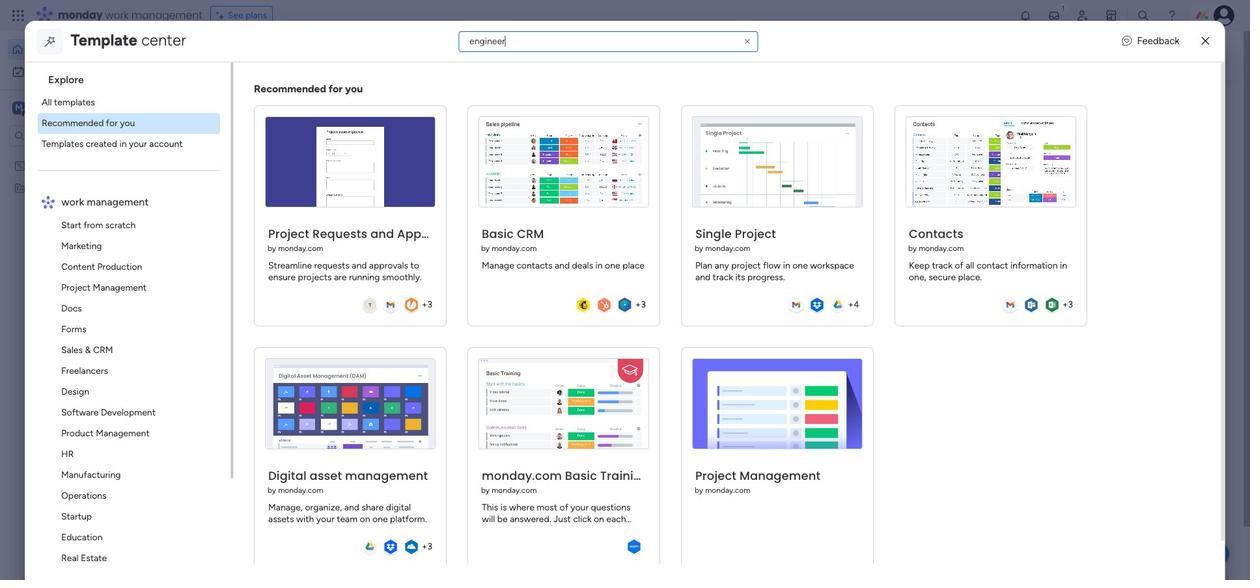Task type: vqa. For each thing, say whether or not it's contained in the screenshot.
Back image
no



Task type: locate. For each thing, give the bounding box(es) containing it.
explore element
[[38, 92, 231, 155]]

getting started element
[[996, 311, 1192, 363]]

1 element
[[372, 310, 387, 326]]

heading
[[38, 63, 231, 92]]

public board image
[[257, 238, 271, 252], [436, 238, 450, 252]]

1 public board image from the left
[[257, 238, 271, 252]]

option
[[8, 39, 158, 60], [8, 61, 158, 82], [0, 154, 166, 157]]

1 horizontal spatial component image
[[436, 258, 448, 270]]

0 horizontal spatial component image
[[257, 258, 268, 270]]

select product image
[[12, 9, 25, 22]]

quick search results list box
[[240, 122, 965, 294]]

notifications image
[[1019, 9, 1032, 22]]

Search in workspace field
[[27, 129, 109, 144]]

0 horizontal spatial public board image
[[257, 238, 271, 252]]

public board image for first component 'image' from the right
[[436, 238, 450, 252]]

2 public board image from the left
[[436, 238, 450, 252]]

1 horizontal spatial public board image
[[436, 238, 450, 252]]

1 component image from the left
[[257, 258, 268, 270]]

invite members image
[[1076, 9, 1089, 22]]

None search field
[[458, 31, 758, 52]]

2 component image from the left
[[436, 258, 448, 270]]

component image
[[257, 258, 268, 270], [436, 258, 448, 270]]

list box
[[30, 63, 233, 581], [0, 152, 166, 375]]

close image
[[1202, 36, 1210, 46]]

v2 user feedback image
[[1007, 48, 1017, 63]]



Task type: describe. For each thing, give the bounding box(es) containing it.
0 vertical spatial option
[[8, 39, 158, 60]]

public board image for first component 'image' from the left
[[257, 238, 271, 252]]

workspace selection element
[[12, 100, 109, 117]]

monday marketplace image
[[1105, 9, 1118, 22]]

2 vertical spatial option
[[0, 154, 166, 157]]

v2 user feedback image
[[1122, 34, 1132, 49]]

templates image image
[[1008, 98, 1180, 188]]

Search by template name, creator or description search field
[[458, 31, 758, 52]]

work management templates element
[[38, 216, 231, 581]]

close update feed (inbox) image
[[240, 310, 256, 326]]

add to favorites image
[[392, 238, 405, 251]]

roy mann image
[[271, 355, 297, 381]]

search everything image
[[1137, 9, 1150, 22]]

workspace image
[[12, 101, 25, 115]]

v2 bolt switch image
[[1108, 49, 1116, 63]]

close my workspaces image
[[240, 489, 256, 505]]

update feed image
[[1048, 9, 1061, 22]]

help image
[[1166, 9, 1179, 22]]

close recently visited image
[[240, 106, 256, 122]]

clear search image
[[742, 36, 753, 47]]

1 vertical spatial option
[[8, 61, 158, 82]]

jacob simon image
[[1214, 5, 1235, 26]]

1 image
[[1058, 1, 1069, 15]]

see plans image
[[216, 8, 228, 23]]



